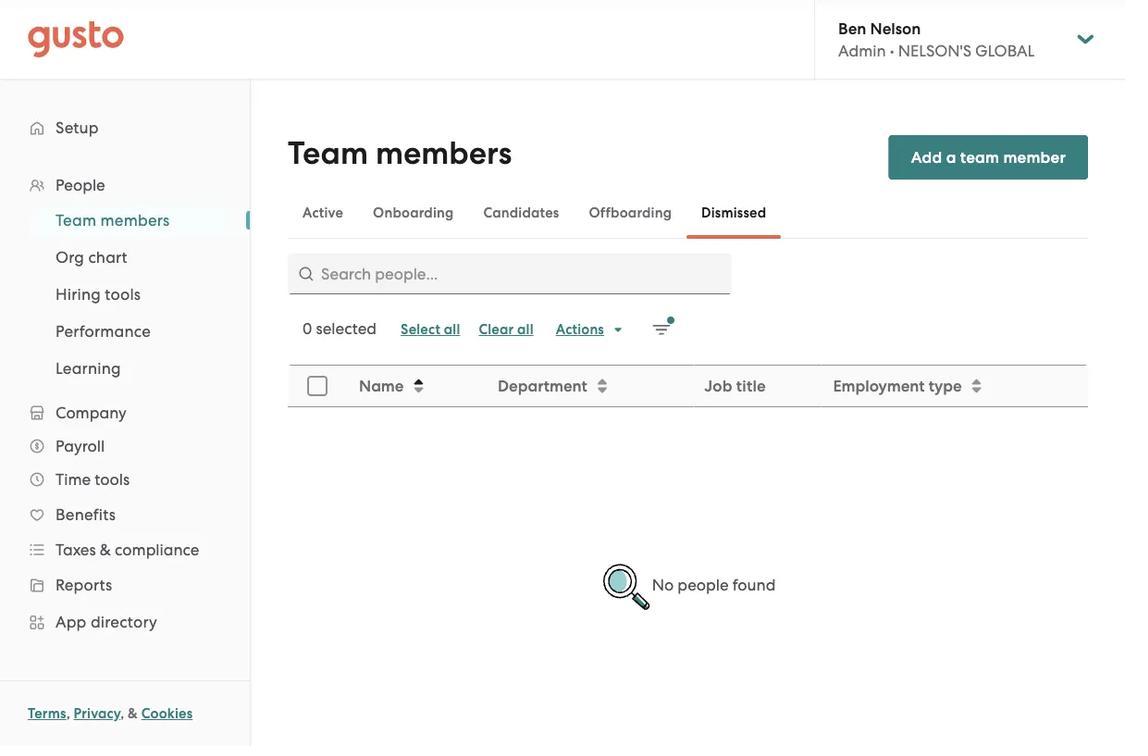 Task type: vqa. For each thing, say whether or not it's contained in the screenshot.
the earn
no



Task type: describe. For each thing, give the bounding box(es) containing it.
company button
[[19, 396, 231, 430]]

clear
[[479, 321, 514, 338]]

nelson's
[[899, 41, 972, 60]]

Select all rows on this page checkbox
[[297, 366, 338, 406]]

org
[[56, 248, 84, 267]]

offboarding
[[589, 205, 672, 221]]

ben nelson admin • nelson's global
[[839, 19, 1035, 60]]

employment type
[[834, 376, 962, 395]]

time tools
[[56, 470, 130, 489]]

performance
[[56, 322, 151, 341]]

admin
[[839, 41, 886, 60]]

team inside gusto navigation element
[[56, 211, 96, 230]]

company
[[56, 404, 127, 422]]

add a team member button
[[889, 135, 1089, 180]]

time
[[56, 470, 91, 489]]

offboarding button
[[574, 191, 687, 235]]

department
[[498, 376, 588, 395]]

chart
[[88, 248, 128, 267]]

settings
[[56, 680, 116, 698]]

privacy link
[[74, 705, 121, 722]]

taxes & compliance
[[56, 541, 199, 559]]

actions
[[556, 321, 604, 338]]

settings link
[[19, 672, 231, 705]]

job
[[705, 376, 733, 395]]

member
[[1004, 148, 1067, 167]]

department button
[[487, 367, 693, 405]]

privacy
[[74, 705, 121, 722]]

people button
[[19, 168, 231, 202]]

employment type button
[[822, 367, 1088, 405]]

app directory
[[56, 613, 157, 631]]

learning
[[56, 359, 121, 378]]

selected
[[316, 319, 377, 338]]

onboarding button
[[358, 191, 469, 235]]

add a team member
[[912, 148, 1067, 167]]

payroll
[[56, 437, 105, 455]]

found
[[733, 576, 776, 595]]

name
[[359, 376, 404, 395]]

clear all button
[[470, 315, 543, 344]]

list containing team members
[[0, 202, 250, 387]]

setup
[[56, 119, 99, 137]]

setup link
[[19, 111, 231, 144]]

directory
[[91, 613, 157, 631]]

all for select all
[[444, 321, 461, 338]]

1 horizontal spatial team members
[[288, 135, 512, 172]]

employment
[[834, 376, 925, 395]]

0 selected
[[303, 319, 377, 338]]

onboarding
[[373, 205, 454, 221]]

dismissed button
[[687, 191, 782, 235]]

list containing people
[[0, 168, 250, 746]]

ben
[[839, 19, 867, 38]]

learning link
[[33, 352, 231, 385]]

app directory link
[[19, 605, 231, 639]]

clear all
[[479, 321, 534, 338]]

new notifications image
[[653, 317, 675, 339]]

candidates button
[[469, 191, 574, 235]]

benefits
[[56, 505, 116, 524]]

0 selected status
[[303, 319, 377, 338]]

type
[[929, 376, 962, 395]]

select all
[[401, 321, 461, 338]]

terms link
[[28, 705, 66, 722]]



Task type: locate. For each thing, give the bounding box(es) containing it.
cookies
[[141, 705, 193, 722]]

team
[[288, 135, 368, 172], [56, 211, 96, 230]]

team down the people
[[56, 211, 96, 230]]

active
[[303, 205, 344, 221]]

1 list from the top
[[0, 168, 250, 746]]

tools down "payroll" dropdown button
[[95, 470, 130, 489]]

performance link
[[33, 315, 231, 348]]

members up onboarding "button"
[[376, 135, 512, 172]]

org chart
[[56, 248, 128, 267]]

1 vertical spatial team members
[[56, 211, 170, 230]]

org chart link
[[33, 241, 231, 274]]

all right 'clear'
[[518, 321, 534, 338]]

select all button
[[392, 315, 470, 344]]

all right select
[[444, 321, 461, 338]]

tools for time tools
[[95, 470, 130, 489]]

0 vertical spatial &
[[100, 541, 111, 559]]

cookies button
[[141, 703, 193, 725]]

1 vertical spatial &
[[128, 705, 138, 722]]

1 vertical spatial team
[[56, 211, 96, 230]]

nelson
[[871, 19, 921, 38]]

1 horizontal spatial ,
[[121, 705, 124, 722]]

people
[[678, 576, 729, 595]]

job title
[[705, 376, 766, 395]]

team members up onboarding "button"
[[288, 135, 512, 172]]

2 , from the left
[[121, 705, 124, 722]]

tools down org chart 'link'
[[105, 285, 141, 304]]

home image
[[28, 21, 124, 58]]

1 , from the left
[[66, 705, 70, 722]]

0 horizontal spatial all
[[444, 321, 461, 338]]

no
[[652, 576, 674, 595]]

time tools button
[[19, 463, 231, 496]]

0 vertical spatial members
[[376, 135, 512, 172]]

name button
[[348, 367, 485, 405]]

active button
[[288, 191, 358, 235]]

& inside dropdown button
[[100, 541, 111, 559]]

2 list from the top
[[0, 202, 250, 387]]

gusto navigation element
[[0, 80, 250, 746]]

reports
[[56, 576, 112, 594]]

team members tab list
[[288, 187, 1089, 239]]

select
[[401, 321, 441, 338]]

2 all from the left
[[518, 321, 534, 338]]

0 horizontal spatial ,
[[66, 705, 70, 722]]

all
[[444, 321, 461, 338], [518, 321, 534, 338]]

0 vertical spatial team members
[[288, 135, 512, 172]]

team up active
[[288, 135, 368, 172]]

people
[[56, 176, 105, 194]]

0
[[303, 319, 312, 338]]

1 horizontal spatial all
[[518, 321, 534, 338]]

candidates
[[484, 205, 560, 221]]

app
[[56, 613, 87, 631]]

no people found
[[652, 576, 776, 595]]

&
[[100, 541, 111, 559], [128, 705, 138, 722]]

1 horizontal spatial members
[[376, 135, 512, 172]]

1 all from the left
[[444, 321, 461, 338]]

team
[[961, 148, 1000, 167]]

team members inside gusto navigation element
[[56, 211, 170, 230]]

0 horizontal spatial &
[[100, 541, 111, 559]]

tools
[[105, 285, 141, 304], [95, 470, 130, 489]]

Search people... field
[[288, 254, 732, 294]]

0 vertical spatial tools
[[105, 285, 141, 304]]

tools for hiring tools
[[105, 285, 141, 304]]

members
[[376, 135, 512, 172], [101, 211, 170, 230]]

team members down 'people' dropdown button
[[56, 211, 170, 230]]

benefits link
[[19, 498, 231, 531]]

0 horizontal spatial members
[[101, 211, 170, 230]]

team members
[[288, 135, 512, 172], [56, 211, 170, 230]]

,
[[66, 705, 70, 722], [121, 705, 124, 722]]

terms
[[28, 705, 66, 722]]

1 vertical spatial tools
[[95, 470, 130, 489]]

title
[[737, 376, 766, 395]]

payroll button
[[19, 430, 231, 463]]

taxes
[[56, 541, 96, 559]]

hiring
[[56, 285, 101, 304]]

a
[[947, 148, 957, 167]]

global
[[976, 41, 1035, 60]]

hiring tools link
[[33, 278, 231, 311]]

1 horizontal spatial team
[[288, 135, 368, 172]]

team members link
[[33, 204, 231, 237]]

members down 'people' dropdown button
[[101, 211, 170, 230]]

compliance
[[115, 541, 199, 559]]

0 horizontal spatial team members
[[56, 211, 170, 230]]

& right 'taxes'
[[100, 541, 111, 559]]

1 horizontal spatial &
[[128, 705, 138, 722]]

terms , privacy , & cookies
[[28, 705, 193, 722]]

add
[[912, 148, 943, 167]]

& left cookies
[[128, 705, 138, 722]]

hiring tools
[[56, 285, 141, 304]]

list
[[0, 168, 250, 746], [0, 202, 250, 387]]

tools inside dropdown button
[[95, 470, 130, 489]]

•
[[890, 41, 895, 60]]

actions button
[[547, 315, 634, 344]]

0 vertical spatial team
[[288, 135, 368, 172]]

dismissed
[[702, 205, 767, 221]]

1 vertical spatial members
[[101, 211, 170, 230]]

reports link
[[19, 568, 231, 602]]

0 horizontal spatial team
[[56, 211, 96, 230]]

members inside list
[[101, 211, 170, 230]]

all for clear all
[[518, 321, 534, 338]]

taxes & compliance button
[[19, 533, 231, 567]]



